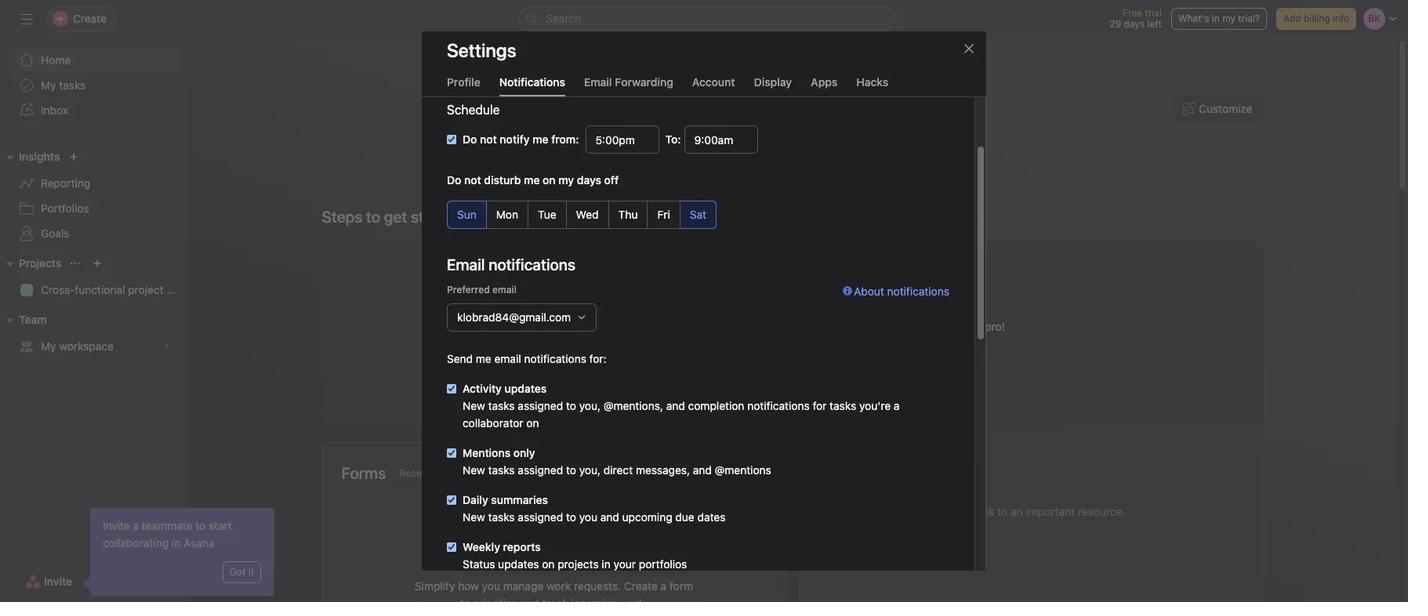 Task type: locate. For each thing, give the bounding box(es) containing it.
0 horizontal spatial you
[[482, 580, 500, 593]]

afternoon,
[[743, 133, 851, 163]]

new inside daily summaries new tasks assigned to you and upcoming due dates
[[463, 511, 485, 524]]

1 vertical spatial new
[[463, 464, 485, 477]]

friday,
[[739, 115, 777, 129]]

in for invite a teammate to start collaborating in asana got it
[[172, 537, 181, 550]]

thu button
[[608, 201, 648, 229]]

notifications
[[499, 75, 566, 89]]

do not notify me from:
[[463, 133, 579, 146]]

email notifications
[[447, 256, 576, 274]]

on up the tue
[[543, 173, 556, 187]]

to inside activity updates new tasks assigned to you, @mentions, and completion notifications for tasks you're a collaborator on
[[566, 399, 577, 413]]

a inside invite a teammate to start collaborating in asana got it
[[133, 519, 139, 533]]

on
[[543, 173, 556, 187], [798, 289, 819, 311], [527, 417, 539, 430], [542, 558, 555, 571]]

my tasks link
[[9, 73, 179, 98]]

you've
[[619, 320, 652, 333]]

daily
[[463, 493, 488, 507]]

0 horizontal spatial notifications
[[524, 352, 587, 366]]

display
[[754, 75, 792, 89]]

assigned down only
[[518, 464, 563, 477]]

2 you, from the top
[[579, 464, 601, 477]]

0 horizontal spatial me
[[476, 352, 492, 366]]

updates
[[505, 382, 547, 395], [498, 558, 539, 571]]

0 vertical spatial not
[[480, 133, 497, 146]]

0 vertical spatial brad
[[857, 133, 907, 163]]

3 assigned from the top
[[518, 511, 563, 524]]

upcoming
[[623, 511, 673, 524]]

search list box
[[519, 6, 896, 31]]

create
[[624, 580, 658, 593]]

my inside global element
[[41, 78, 56, 92]]

1 vertical spatial you,
[[579, 464, 601, 477]]

1 you, from the top
[[579, 399, 601, 413]]

invite inside invite a teammate to start collaborating in asana got it
[[103, 519, 130, 533]]

my left days off in the top left of the page
[[559, 173, 574, 187]]

assigned inside daily summaries new tasks assigned to you and upcoming due dates
[[518, 511, 563, 524]]

and down manage
[[521, 597, 540, 602]]

updates inside activity updates new tasks assigned to you, @mentions, and completion notifications for tasks you're a collaborator on
[[505, 382, 547, 395]]

0 horizontal spatial brad
[[699, 289, 738, 311]]

new down activity
[[463, 399, 485, 413]]

a left form
[[661, 580, 667, 593]]

assigned down "summaries"
[[518, 511, 563, 524]]

reporting link
[[9, 171, 179, 196]]

1 horizontal spatial you
[[579, 511, 598, 524]]

notifications
[[888, 285, 950, 298], [524, 352, 587, 366], [748, 399, 810, 413]]

1 vertical spatial invite
[[44, 575, 72, 588]]

goals
[[41, 227, 69, 240]]

email forwarding
[[584, 75, 674, 89]]

1 vertical spatial you
[[482, 580, 500, 593]]

my up inbox
[[41, 78, 56, 92]]

in inside weekly reports status updates on projects in your portfolios
[[602, 558, 611, 571]]

you're right for
[[860, 399, 891, 413]]

apps button
[[811, 75, 838, 96]]

1 horizontal spatial brad
[[857, 133, 907, 163]]

in inside invite a teammate to start collaborating in asana got it
[[172, 537, 181, 550]]

1 horizontal spatial me
[[524, 173, 540, 187]]

to left start
[[196, 519, 206, 533]]

asana right an
[[951, 320, 982, 333]]

you, for @mentions,
[[579, 399, 601, 413]]

assigned inside the mentions only new tasks assigned to you, direct messages, and @mentions
[[518, 464, 563, 477]]

1 horizontal spatial my
[[1223, 13, 1236, 24]]

you, inside the mentions only new tasks assigned to you, direct messages, and @mentions
[[579, 464, 601, 477]]

1 vertical spatial a
[[133, 519, 139, 533]]

you, left direct
[[579, 464, 601, 477]]

to left @mentions,
[[566, 399, 577, 413]]

me right disturb
[[524, 173, 540, 187]]

0 vertical spatial in
[[1213, 13, 1220, 24]]

1 vertical spatial you're
[[860, 399, 891, 413]]

notify
[[500, 133, 530, 146]]

days
[[1125, 18, 1145, 30]]

1 vertical spatial in
[[172, 537, 181, 550]]

0 horizontal spatial asana
[[184, 537, 215, 550]]

asana down start
[[184, 537, 215, 550]]

trial
[[1146, 7, 1162, 19]]

not left notify at the left
[[480, 133, 497, 146]]

great job brad you're on your way!
[[619, 289, 903, 311]]

to up weekly reports status updates on projects in your portfolios
[[566, 511, 577, 524]]

1 vertical spatial do
[[447, 173, 462, 187]]

my left trial?
[[1223, 13, 1236, 24]]

0 vertical spatial my
[[41, 78, 56, 92]]

wed button
[[566, 201, 609, 229]]

assigned inside activity updates new tasks assigned to you, @mentions, and completion notifications for tasks you're a collaborator on
[[518, 399, 563, 413]]

do for do not disturb me on my days off
[[447, 173, 462, 187]]

None checkbox
[[447, 384, 457, 394], [447, 496, 457, 505], [447, 543, 457, 552], [447, 384, 457, 394], [447, 496, 457, 505], [447, 543, 457, 552]]

search button
[[519, 6, 896, 31]]

1 horizontal spatial do
[[463, 133, 477, 146]]

klobrad84@gmail.com
[[457, 311, 571, 324]]

0 vertical spatial notifications
[[888, 285, 950, 298]]

1 horizontal spatial asana
[[951, 320, 982, 333]]

None text field
[[586, 126, 659, 154], [684, 126, 758, 154], [586, 126, 659, 154], [684, 126, 758, 154]]

collaborator
[[463, 417, 524, 430]]

and right messages,
[[693, 464, 712, 477]]

my for my workspace
[[41, 340, 56, 353]]

on for updates
[[542, 558, 555, 571]]

20
[[831, 115, 847, 129]]

0 horizontal spatial in
[[172, 537, 181, 550]]

1 vertical spatial my
[[41, 340, 56, 353]]

invite inside button
[[44, 575, 72, 588]]

to:
[[666, 133, 681, 146]]

on inside activity updates new tasks assigned to you, @mentions, and completion notifications for tasks you're a collaborator on
[[527, 417, 539, 430]]

0 horizontal spatial a
[[133, 519, 139, 533]]

tasks down home
[[59, 78, 86, 92]]

invite for invite
[[44, 575, 72, 588]]

hacks
[[857, 75, 889, 89]]

hacks button
[[857, 75, 889, 96]]

form
[[670, 580, 694, 593]]

you up prioritize
[[482, 580, 500, 593]]

my inside button
[[1223, 13, 1236, 24]]

do up 'sun'
[[447, 173, 462, 187]]

2 my from the top
[[41, 340, 56, 353]]

and inside activity updates new tasks assigned to you, @mentions, and completion notifications for tasks you're a collaborator on
[[667, 399, 685, 413]]

assigned
[[518, 399, 563, 413], [518, 464, 563, 477], [518, 511, 563, 524]]

wed
[[576, 208, 599, 221]]

new inside the mentions only new tasks assigned to you, direct messages, and @mentions
[[463, 464, 485, 477]]

0 vertical spatial my
[[1223, 13, 1236, 24]]

2 assigned from the top
[[518, 464, 563, 477]]

you
[[579, 511, 598, 524], [482, 580, 500, 593]]

tasks inside the mentions only new tasks assigned to you, direct messages, and @mentions
[[488, 464, 515, 477]]

new down mentions
[[463, 464, 485, 477]]

settings
[[447, 39, 517, 61]]

1 vertical spatial asana
[[184, 537, 215, 550]]

job
[[669, 289, 695, 311]]

it
[[248, 566, 254, 578]]

updates down send me email notifications for:
[[505, 382, 547, 395]]

tasks inside my tasks link
[[59, 78, 86, 92]]

None checkbox
[[447, 449, 457, 458]]

1 vertical spatial not
[[464, 173, 481, 187]]

@mentions,
[[604, 399, 664, 413]]

tasks inside daily summaries new tasks assigned to you and upcoming due dates
[[488, 511, 515, 524]]

daily summaries new tasks assigned to you and upcoming due dates
[[463, 493, 726, 524]]

a inside simplify how you manage work requests. create a form to prioritize and track incoming work.
[[661, 580, 667, 593]]

me
[[524, 173, 540, 187], [476, 352, 492, 366]]

2 vertical spatial a
[[661, 580, 667, 593]]

brad up the
[[699, 289, 738, 311]]

brad down 'hacks' button
[[857, 133, 907, 163]]

1 new from the top
[[463, 399, 485, 413]]

tasks down mentions
[[488, 464, 515, 477]]

1 horizontal spatial notifications
[[748, 399, 810, 413]]

sat
[[690, 208, 707, 221]]

2 new from the top
[[463, 464, 485, 477]]

forwarding
[[615, 75, 674, 89]]

1 vertical spatial assigned
[[518, 464, 563, 477]]

2 vertical spatial in
[[602, 558, 611, 571]]

email up activity
[[495, 352, 521, 366]]

summaries
[[491, 493, 548, 507]]

on up you've completed the beginner course. keep going to become an asana pro!
[[798, 289, 819, 311]]

assigned for summaries
[[518, 511, 563, 524]]

me right send
[[476, 352, 492, 366]]

and left completion
[[667, 399, 685, 413]]

3 new from the top
[[463, 511, 485, 524]]

my down team at the left
[[41, 340, 56, 353]]

notifications left for
[[748, 399, 810, 413]]

tasks down "summaries"
[[488, 511, 515, 524]]

do right do not notify me from: checkbox
[[463, 133, 477, 146]]

get started
[[384, 208, 462, 226]]

steps
[[322, 208, 363, 226]]

in down teammate
[[172, 537, 181, 550]]

cross-functional project plan
[[41, 283, 188, 297]]

your
[[614, 558, 636, 571]]

1 horizontal spatial you're
[[860, 399, 891, 413]]

2 horizontal spatial notifications
[[888, 285, 950, 298]]

0 vertical spatial invite
[[103, 519, 130, 533]]

me from:
[[533, 133, 579, 146]]

my
[[41, 78, 56, 92], [41, 340, 56, 353]]

assigned down send me email notifications for:
[[518, 399, 563, 413]]

1 vertical spatial brad
[[699, 289, 738, 311]]

preferred
[[447, 284, 490, 296]]

new for new tasks assigned to you, @mentions, and completion notifications for tasks you're a collaborator on
[[463, 399, 485, 413]]

0 horizontal spatial you're
[[742, 289, 794, 311]]

0 vertical spatial you,
[[579, 399, 601, 413]]

insights element
[[0, 143, 188, 249]]

1 vertical spatial notifications
[[524, 352, 587, 366]]

on inside weekly reports status updates on projects in your portfolios
[[542, 558, 555, 571]]

you, left @mentions,
[[579, 399, 601, 413]]

you inside simplify how you manage work requests. create a form to prioritize and track incoming work.
[[482, 580, 500, 593]]

on up only
[[527, 417, 539, 430]]

a right for
[[894, 399, 900, 413]]

in inside what's in my trial? button
[[1213, 13, 1220, 24]]

in left 'your'
[[602, 558, 611, 571]]

not
[[480, 133, 497, 146], [464, 173, 481, 187]]

1 vertical spatial email
[[495, 352, 521, 366]]

2 horizontal spatial a
[[894, 399, 900, 413]]

my inside teams element
[[41, 340, 56, 353]]

2 horizontal spatial in
[[1213, 13, 1220, 24]]

0 vertical spatial a
[[894, 399, 900, 413]]

tasks up collaborator
[[488, 399, 515, 413]]

0 vertical spatial you
[[579, 511, 598, 524]]

to up daily summaries new tasks assigned to you and upcoming due dates
[[566, 464, 577, 477]]

hide sidebar image
[[20, 13, 33, 25]]

do
[[463, 133, 477, 146], [447, 173, 462, 187]]

project
[[128, 283, 164, 297]]

not left disturb
[[464, 173, 481, 187]]

and left the upcoming
[[601, 511, 620, 524]]

do for do not notify me from:
[[463, 133, 477, 146]]

1 horizontal spatial a
[[661, 580, 667, 593]]

send
[[447, 352, 473, 366]]

in right the what's
[[1213, 13, 1220, 24]]

1 vertical spatial me
[[476, 352, 492, 366]]

not for disturb
[[464, 173, 481, 187]]

2 vertical spatial new
[[463, 511, 485, 524]]

mon
[[496, 208, 519, 221]]

global element
[[0, 38, 188, 133]]

invite a teammate to start collaborating in asana tooltip
[[86, 508, 274, 596]]

2 vertical spatial notifications
[[748, 399, 810, 413]]

completion
[[688, 399, 745, 413]]

trial?
[[1239, 13, 1261, 24]]

you up weekly reports status updates on projects in your portfolios
[[579, 511, 598, 524]]

incoming
[[571, 597, 618, 602]]

0 horizontal spatial do
[[447, 173, 462, 187]]

to inside invite a teammate to start collaborating in asana got it
[[196, 519, 206, 533]]

0 vertical spatial email
[[493, 284, 517, 296]]

free
[[1123, 7, 1143, 19]]

you, inside activity updates new tasks assigned to you, @mentions, and completion notifications for tasks you're a collaborator on
[[579, 399, 601, 413]]

0 vertical spatial do
[[463, 133, 477, 146]]

track
[[543, 597, 568, 602]]

1 vertical spatial my
[[559, 173, 574, 187]]

new down daily
[[463, 511, 485, 524]]

tasks for daily summaries new tasks assigned to you and upcoming due dates
[[488, 511, 515, 524]]

mentions only new tasks assigned to you, direct messages, and @mentions
[[463, 446, 772, 477]]

1 assigned from the top
[[518, 399, 563, 413]]

you're inside activity updates new tasks assigned to you, @mentions, and completion notifications for tasks you're a collaborator on
[[860, 399, 891, 413]]

1 horizontal spatial invite
[[103, 519, 130, 533]]

about notifications
[[854, 285, 950, 298]]

close image
[[963, 42, 976, 55]]

2 vertical spatial assigned
[[518, 511, 563, 524]]

to down how
[[460, 597, 470, 602]]

what's
[[1179, 13, 1210, 24]]

you're up beginner
[[742, 289, 794, 311]]

0 horizontal spatial invite
[[44, 575, 72, 588]]

1 vertical spatial updates
[[498, 558, 539, 571]]

notifications up become
[[888, 285, 950, 298]]

a up collaborating
[[133, 519, 139, 533]]

weekly reports status updates on projects in your portfolios
[[463, 540, 687, 571]]

what's in my trial?
[[1179, 13, 1261, 24]]

send me email notifications for:
[[447, 352, 607, 366]]

a inside activity updates new tasks assigned to you, @mentions, and completion notifications for tasks you're a collaborator on
[[894, 399, 900, 413]]

profile
[[447, 75, 481, 89]]

0 vertical spatial updates
[[505, 382, 547, 395]]

1 horizontal spatial in
[[602, 558, 611, 571]]

new inside activity updates new tasks assigned to you, @mentions, and completion notifications for tasks you're a collaborator on
[[463, 399, 485, 413]]

0 vertical spatial you're
[[742, 289, 794, 311]]

0 vertical spatial assigned
[[518, 399, 563, 413]]

1 my from the top
[[41, 78, 56, 92]]

simplify how you manage work requests. create a form to prioritize and track incoming work.
[[415, 580, 694, 602]]

0 vertical spatial new
[[463, 399, 485, 413]]

email down email notifications
[[493, 284, 517, 296]]

notifications left for:
[[524, 352, 587, 366]]

on up work
[[542, 558, 555, 571]]

to
[[366, 208, 381, 226], [879, 320, 889, 333], [566, 399, 577, 413], [566, 464, 577, 477], [566, 511, 577, 524], [196, 519, 206, 533], [460, 597, 470, 602]]

updates down reports
[[498, 558, 539, 571]]

insights button
[[0, 147, 60, 166]]

schedule
[[447, 103, 500, 117]]



Task type: vqa. For each thing, say whether or not it's contained in the screenshot.
Create
yes



Task type: describe. For each thing, give the bounding box(es) containing it.
my for my tasks
[[41, 78, 56, 92]]

fri
[[658, 208, 671, 221]]

status
[[463, 558, 495, 571]]

on for me
[[543, 173, 556, 187]]

to inside daily summaries new tasks assigned to you and upcoming due dates
[[566, 511, 577, 524]]

invite a teammate to start collaborating in asana got it
[[103, 519, 254, 578]]

home
[[41, 53, 71, 67]]

add billing info button
[[1277, 8, 1357, 30]]

you've completed the beginner course. keep going to become an asana pro!
[[619, 320, 1005, 333]]

sun button
[[447, 201, 487, 229]]

team button
[[0, 311, 47, 329]]

not for notify
[[480, 133, 497, 146]]

and inside simplify how you manage work requests. create a form to prioritize and track incoming work.
[[521, 597, 540, 602]]

beginner
[[731, 320, 776, 333]]

updates inside weekly reports status updates on projects in your portfolios
[[498, 558, 539, 571]]

the
[[712, 320, 728, 333]]

what's in my trial? button
[[1172, 8, 1268, 30]]

tasks for mentions only new tasks assigned to you, direct messages, and @mentions
[[488, 464, 515, 477]]

got
[[230, 566, 246, 578]]

become
[[892, 320, 933, 333]]

collaborating
[[103, 537, 169, 550]]

functional
[[75, 283, 125, 297]]

october
[[780, 115, 828, 129]]

teammate
[[142, 519, 193, 533]]

to inside simplify how you manage work requests. create a form to prioritize and track incoming work.
[[460, 597, 470, 602]]

on for you're
[[798, 289, 819, 311]]

workspace
[[59, 340, 114, 353]]

assigned for updates
[[518, 399, 563, 413]]

account
[[693, 75, 736, 89]]

messages,
[[636, 464, 690, 477]]

good
[[678, 133, 738, 163]]

sat button
[[680, 201, 717, 229]]

0 vertical spatial me
[[524, 173, 540, 187]]

going
[[848, 320, 876, 333]]

keep
[[819, 320, 845, 333]]

projects button
[[0, 254, 62, 273]]

tue button
[[528, 201, 567, 229]]

0 vertical spatial asana
[[951, 320, 982, 333]]

days off
[[577, 173, 619, 187]]

tasks for activity updates new tasks assigned to you, @mentions, and completion notifications for tasks you're a collaborator on
[[488, 399, 515, 413]]

cross-
[[41, 283, 75, 297]]

search
[[546, 12, 581, 25]]

cross-functional project plan link
[[9, 278, 188, 303]]

for:
[[590, 352, 607, 366]]

0 horizontal spatial my
[[559, 173, 574, 187]]

forms
[[342, 464, 386, 482]]

projects element
[[0, 249, 188, 306]]

simplify
[[415, 580, 455, 593]]

got it button
[[223, 562, 261, 584]]

plan
[[167, 283, 188, 297]]

due
[[676, 511, 695, 524]]

teams element
[[0, 306, 188, 362]]

Do not notify me from: checkbox
[[447, 135, 457, 144]]

requests.
[[574, 580, 621, 593]]

to right going at the bottom right of page
[[879, 320, 889, 333]]

projects
[[19, 257, 62, 270]]

start
[[209, 519, 232, 533]]

display button
[[754, 75, 792, 96]]

friday, october 20 good afternoon, brad
[[678, 115, 907, 163]]

about
[[854, 285, 885, 298]]

sun
[[457, 208, 477, 221]]

activity
[[463, 382, 502, 395]]

email
[[584, 75, 612, 89]]

projects
[[558, 558, 599, 571]]

left
[[1148, 18, 1162, 30]]

in for weekly reports status updates on projects in your portfolios
[[602, 558, 611, 571]]

invite for invite a teammate to start collaborating in asana got it
[[103, 519, 130, 533]]

tasks right for
[[830, 399, 857, 413]]

and inside the mentions only new tasks assigned to you, direct messages, and @mentions
[[693, 464, 712, 477]]

billing
[[1304, 13, 1331, 24]]

new for new tasks assigned to you, direct messages, and @mentions
[[463, 464, 485, 477]]

beginner
[[720, 198, 772, 212]]

goals link
[[9, 221, 179, 246]]

portfolios
[[639, 558, 687, 571]]

completed
[[655, 320, 709, 333]]

brad inside friday, october 20 good afternoon, brad
[[857, 133, 907, 163]]

asana inside invite a teammate to start collaborating in asana got it
[[184, 537, 215, 550]]

email forwarding button
[[584, 75, 674, 96]]

apps
[[811, 75, 838, 89]]

free trial 29 days left
[[1110, 7, 1162, 30]]

you, for direct
[[579, 464, 601, 477]]

to right steps at the top
[[366, 208, 381, 226]]

new for new tasks assigned to you and upcoming due dates
[[463, 511, 485, 524]]

to inside the mentions only new tasks assigned to you, direct messages, and @mentions
[[566, 464, 577, 477]]

only
[[514, 446, 535, 460]]

your way!
[[823, 289, 903, 311]]

direct
[[604, 464, 633, 477]]

assigned for only
[[518, 464, 563, 477]]

great
[[619, 289, 665, 311]]

an
[[936, 320, 948, 333]]

@mentions
[[715, 464, 772, 477]]

my tasks
[[41, 78, 86, 92]]

you inside daily summaries new tasks assigned to you and upcoming due dates
[[579, 511, 598, 524]]

mon button
[[486, 201, 529, 229]]

mentions
[[463, 446, 511, 460]]

manage
[[503, 580, 544, 593]]

weekly
[[463, 540, 500, 554]]

notifications inside activity updates new tasks assigned to you, @mentions, and completion notifications for tasks you're a collaborator on
[[748, 399, 810, 413]]

do not disturb me on my days off
[[447, 173, 619, 187]]

inbox link
[[9, 98, 179, 123]]

preferred email
[[447, 284, 517, 296]]

portfolios
[[41, 202, 89, 215]]

prioritize
[[473, 597, 518, 602]]

and inside daily summaries new tasks assigned to you and upcoming due dates
[[601, 511, 620, 524]]

add
[[1284, 13, 1302, 24]]



